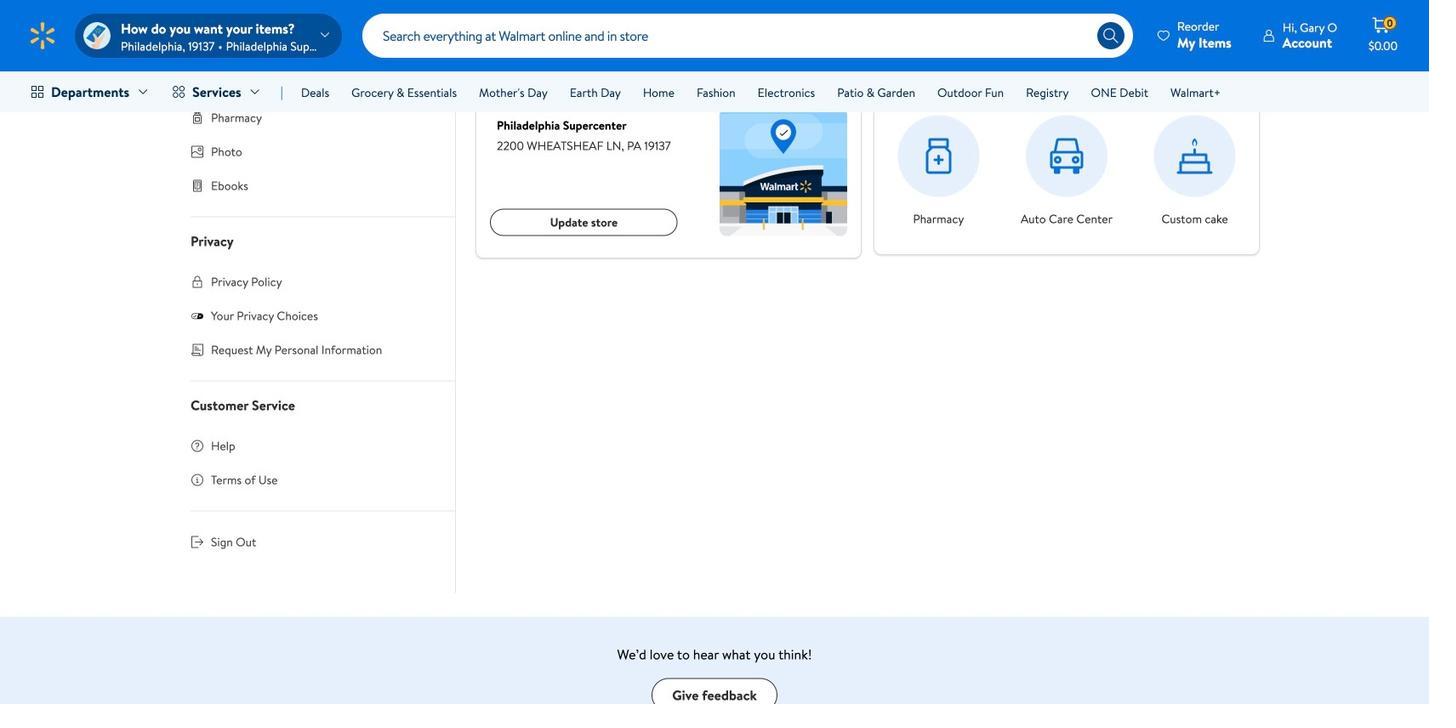 Task type: locate. For each thing, give the bounding box(es) containing it.
search icon image
[[1102, 27, 1119, 44]]

Walmart Site-Wide search field
[[362, 14, 1133, 58]]

 image
[[83, 22, 111, 49]]

icon image
[[191, 309, 204, 323]]



Task type: describe. For each thing, give the bounding box(es) containing it.
walmart homepage image
[[27, 20, 58, 51]]

Search search field
[[362, 14, 1133, 58]]



Task type: vqa. For each thing, say whether or not it's contained in the screenshot.
Search search box
yes



